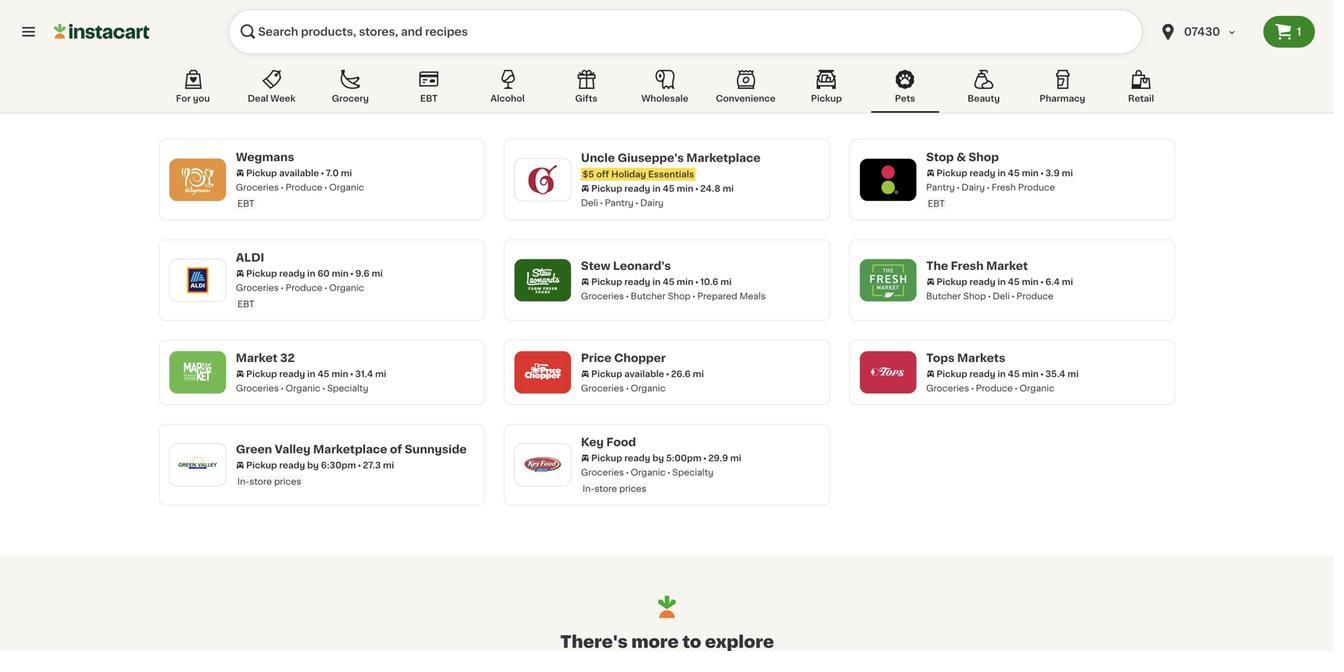 Task type: describe. For each thing, give the bounding box(es) containing it.
key
[[581, 437, 604, 448]]

gifts
[[575, 94, 598, 103]]

pets
[[895, 94, 916, 103]]

mi for markets
[[1068, 370, 1079, 379]]

convenience button
[[710, 67, 782, 113]]

pantry dairy fresh produce ebt
[[927, 183, 1055, 208]]

the fresh market
[[927, 260, 1028, 271]]

stop & shop logo image
[[868, 159, 909, 200]]

32
[[280, 353, 295, 364]]

marketplace for valley
[[313, 444, 387, 455]]

0 horizontal spatial in-
[[238, 477, 249, 486]]

groceries organic specialty
[[236, 384, 369, 393]]

there's more to explore
[[560, 634, 774, 651]]

stop & shop
[[927, 152, 999, 163]]

tops markets
[[927, 353, 1006, 364]]

ebt inside button
[[420, 94, 438, 103]]

min down essentials
[[677, 184, 694, 193]]

1 butcher from the left
[[631, 292, 666, 300]]

9.6
[[355, 269, 370, 278]]

tops markets logo image
[[868, 352, 909, 393]]

store inside groceries organic specialty in-store prices
[[595, 485, 617, 493]]

of
[[390, 444, 402, 455]]

pickup ready in 60 min
[[246, 269, 349, 278]]

mi right 24.8
[[723, 184, 734, 193]]

you
[[193, 94, 210, 103]]

key food
[[581, 437, 636, 448]]

there's
[[560, 634, 628, 651]]

3.9 mi
[[1046, 169, 1073, 178]]

off
[[596, 170, 609, 179]]

min for market
[[332, 370, 348, 379]]

pets button
[[871, 67, 940, 113]]

green valley marketplace of sunnyside logo image
[[177, 444, 218, 486]]

to
[[683, 634, 702, 651]]

0 horizontal spatial fresh
[[951, 260, 984, 271]]

produce down markets
[[976, 384, 1013, 393]]

stop
[[927, 152, 954, 163]]

pickup button
[[793, 67, 861, 113]]

retail button
[[1107, 67, 1176, 113]]

&
[[957, 152, 966, 163]]

07430
[[1184, 26, 1221, 37]]

mi right 7.0 on the left of page
[[341, 169, 352, 178]]

pickup for stew leonard's
[[592, 277, 622, 286]]

by for food
[[653, 454, 664, 463]]

groceries organic
[[581, 384, 666, 393]]

groceries down market 32
[[236, 384, 279, 393]]

fresh inside pantry dairy fresh produce ebt
[[992, 183, 1016, 192]]

wholesale button
[[631, 67, 699, 113]]

stew leonard's
[[581, 260, 671, 271]]

0 vertical spatial deli
[[581, 199, 598, 207]]

3.9
[[1046, 169, 1060, 178]]

26.6 mi
[[671, 370, 704, 379]]

6:30pm
[[321, 461, 356, 470]]

mi for valley
[[383, 461, 394, 470]]

convenience
[[716, 94, 776, 103]]

uncle
[[581, 153, 615, 164]]

markets
[[958, 353, 1006, 364]]

shop categories tab list
[[159, 67, 1176, 113]]

1 07430 button from the left
[[1149, 10, 1264, 54]]

chopper
[[614, 353, 666, 364]]

ready for markets
[[970, 370, 996, 379]]

ready for &
[[970, 169, 996, 178]]

the
[[927, 260, 949, 271]]

key food logo image
[[522, 444, 564, 486]]

pickup ready in 45 min for stop & shop
[[937, 169, 1039, 178]]

pickup down 'off'
[[592, 184, 622, 193]]

ready for food
[[625, 454, 651, 463]]

grocery button
[[316, 67, 385, 113]]

beauty button
[[950, 67, 1018, 113]]

groceries butcher shop prepared meals
[[581, 292, 766, 300]]

specialty for groceries organic specialty in-store prices
[[673, 468, 714, 477]]

wegmans
[[236, 152, 294, 163]]

45 for market 32
[[318, 370, 330, 379]]

available for price chopper
[[625, 370, 664, 379]]

45 down essentials
[[663, 184, 675, 193]]

pickup ready in 45 min for the fresh market
[[937, 277, 1039, 286]]

1 button
[[1264, 16, 1316, 48]]

pharmacy button
[[1029, 67, 1097, 113]]

alcohol
[[491, 94, 525, 103]]

mi for 32
[[375, 370, 386, 379]]

pickup for wegmans
[[246, 169, 277, 178]]

ready for leonard's
[[625, 277, 651, 286]]

green
[[236, 444, 272, 455]]

pickup ready by 5:00pm
[[592, 454, 702, 463]]

pickup ready by 6:30pm
[[246, 461, 356, 470]]

week
[[271, 94, 296, 103]]

for you
[[176, 94, 210, 103]]

31.4 mi
[[355, 370, 386, 379]]

0 horizontal spatial market
[[236, 353, 278, 364]]

explore
[[705, 634, 774, 651]]

wholesale
[[642, 94, 689, 103]]

uncle giuseppe's marketplace $5 off holiday essentials
[[581, 153, 761, 179]]

29.9
[[709, 454, 728, 463]]

10.6
[[701, 277, 719, 286]]

produce down 6.4
[[1017, 292, 1054, 300]]

produce inside pantry dairy fresh produce ebt
[[1019, 183, 1055, 192]]

groceries organic specialty in-store prices
[[581, 468, 714, 493]]

mi right 9.6
[[372, 269, 383, 278]]

alcohol button
[[474, 67, 542, 113]]

9.6 mi
[[355, 269, 383, 278]]

groceries down stew
[[581, 292, 624, 300]]

min for stop
[[1022, 169, 1039, 178]]

more
[[632, 634, 679, 651]]

mi for chopper
[[693, 370, 704, 379]]

dairy inside pantry dairy fresh produce ebt
[[962, 183, 985, 192]]

prepared
[[698, 292, 738, 300]]

organic down chopper
[[631, 384, 666, 393]]

shop for &
[[969, 152, 999, 163]]

groceries down the aldi
[[236, 284, 279, 292]]

marketplace for giuseppe's
[[687, 153, 761, 164]]

45 for tops markets
[[1008, 370, 1020, 379]]

45 for stew leonard's
[[663, 277, 675, 286]]

grocery
[[332, 94, 369, 103]]

stew
[[581, 260, 611, 271]]

in left the 60
[[307, 269, 316, 278]]

price chopper logo image
[[522, 352, 564, 393]]

pharmacy
[[1040, 94, 1086, 103]]

pickup for the fresh market
[[937, 277, 968, 286]]

pantry inside pantry dairy fresh produce ebt
[[927, 183, 955, 192]]

mi for leonard's
[[721, 277, 732, 286]]

pickup for aldi
[[246, 269, 277, 278]]

valley
[[275, 444, 311, 455]]

giuseppe's
[[618, 153, 684, 164]]

in for market
[[307, 370, 316, 379]]

groceries inside groceries organic specialty in-store prices
[[581, 468, 624, 477]]

groceries down price
[[581, 384, 624, 393]]

0 horizontal spatial prices
[[274, 477, 301, 486]]

in for stew
[[653, 277, 661, 286]]

pickup inside button
[[811, 94, 842, 103]]

24.8
[[701, 184, 721, 193]]

shop down the fresh market
[[964, 292, 986, 300]]

aldi
[[236, 252, 264, 263]]

groceries down wegmans
[[236, 183, 279, 192]]

for
[[176, 94, 191, 103]]

min for the
[[1022, 277, 1039, 286]]



Task type: vqa. For each thing, say whether or not it's contained in the screenshot.
second (136) from left
no



Task type: locate. For each thing, give the bounding box(es) containing it.
butcher shop deli produce
[[927, 292, 1054, 300]]

shop right the &
[[969, 152, 999, 163]]

pickup ready in 45 min for market 32
[[246, 370, 348, 379]]

in
[[998, 169, 1006, 178], [653, 184, 661, 193], [307, 269, 316, 278], [653, 277, 661, 286], [998, 277, 1006, 286], [307, 370, 316, 379], [998, 370, 1006, 379]]

1 vertical spatial specialty
[[673, 468, 714, 477]]

organic down 32
[[286, 384, 321, 393]]

45 up groceries produce organic
[[1008, 370, 1020, 379]]

pickup ready in 45 min for stew leonard's
[[592, 277, 694, 286]]

1 horizontal spatial store
[[595, 485, 617, 493]]

organic inside groceries organic specialty in-store prices
[[631, 468, 666, 477]]

1 horizontal spatial specialty
[[673, 468, 714, 477]]

in- down green
[[238, 477, 249, 486]]

45 up groceries organic specialty
[[318, 370, 330, 379]]

marketplace up the "24.8 mi"
[[687, 153, 761, 164]]

35.4
[[1046, 370, 1066, 379]]

0 horizontal spatial store
[[249, 477, 272, 486]]

in for the
[[998, 277, 1006, 286]]

0 vertical spatial available
[[279, 169, 319, 178]]

holiday
[[612, 170, 646, 179]]

by for valley
[[307, 461, 319, 470]]

min left the '31.4'
[[332, 370, 348, 379]]

dairy down essentials
[[640, 199, 664, 207]]

pickup down key food
[[592, 454, 622, 463]]

45
[[1008, 169, 1020, 178], [663, 184, 675, 193], [663, 277, 675, 286], [1008, 277, 1020, 286], [318, 370, 330, 379], [1008, 370, 1020, 379]]

in down essentials
[[653, 184, 661, 193]]

pickup available down wegmans
[[246, 169, 319, 178]]

groceries produce organic
[[927, 384, 1055, 393]]

produce down pickup ready in 60 min
[[286, 284, 323, 292]]

pickup down tops
[[937, 370, 968, 379]]

mi
[[341, 169, 352, 178], [1062, 169, 1073, 178], [723, 184, 734, 193], [372, 269, 383, 278], [721, 277, 732, 286], [1062, 277, 1073, 286], [375, 370, 386, 379], [693, 370, 704, 379], [1068, 370, 1079, 379], [730, 454, 742, 463], [383, 461, 394, 470]]

1 vertical spatial market
[[236, 353, 278, 364]]

pickup ready in 45 min up groceries produce organic
[[937, 370, 1039, 379]]

1 horizontal spatial available
[[625, 370, 664, 379]]

26.6
[[671, 370, 691, 379]]

groceries produce organic ebt
[[236, 183, 364, 208], [236, 284, 364, 309]]

marketplace inside uncle giuseppe's marketplace $5 off holiday essentials
[[687, 153, 761, 164]]

1 horizontal spatial by
[[653, 454, 664, 463]]

in up pantry dairy fresh produce ebt
[[998, 169, 1006, 178]]

leonard's
[[613, 260, 671, 271]]

pantry down stop
[[927, 183, 955, 192]]

produce down wegmans
[[286, 183, 323, 192]]

retail
[[1129, 94, 1155, 103]]

mi right the 3.9
[[1062, 169, 1073, 178]]

fresh right the
[[951, 260, 984, 271]]

24.8 mi
[[701, 184, 734, 193]]

deli pantry dairy
[[581, 199, 664, 207]]

5:00pm
[[666, 454, 702, 463]]

butcher down leonard's
[[631, 292, 666, 300]]

organic down pickup ready by 5:00pm
[[631, 468, 666, 477]]

2 groceries produce organic ebt from the top
[[236, 284, 364, 309]]

pickup for green valley marketplace of sunnyside
[[246, 461, 277, 470]]

organic down 35.4
[[1020, 384, 1055, 393]]

uncle giuseppe's marketplace logo image
[[522, 159, 564, 200]]

1 horizontal spatial deli
[[993, 292, 1010, 300]]

1 horizontal spatial fresh
[[992, 183, 1016, 192]]

pickup down stew
[[592, 277, 622, 286]]

in down leonard's
[[653, 277, 661, 286]]

organic
[[329, 183, 364, 192], [329, 284, 364, 292], [286, 384, 321, 393], [631, 384, 666, 393], [1020, 384, 1055, 393], [631, 468, 666, 477]]

shop for butcher
[[668, 292, 691, 300]]

pickup for key food
[[592, 454, 622, 463]]

0 horizontal spatial by
[[307, 461, 319, 470]]

pickup for stop & shop
[[937, 169, 968, 178]]

ebt left 'alcohol'
[[420, 94, 438, 103]]

2 07430 button from the left
[[1159, 10, 1254, 54]]

1 horizontal spatial in-
[[583, 485, 595, 493]]

min up the groceries butcher shop prepared meals at the top of page
[[677, 277, 694, 286]]

groceries
[[236, 183, 279, 192], [236, 284, 279, 292], [581, 292, 624, 300], [236, 384, 279, 393], [581, 384, 624, 393], [927, 384, 970, 393], [581, 468, 624, 477]]

groceries down key food
[[581, 468, 624, 477]]

pickup for tops markets
[[937, 370, 968, 379]]

market 32
[[236, 353, 295, 364]]

in up groceries produce organic
[[998, 370, 1006, 379]]

mi right 35.4
[[1068, 370, 1079, 379]]

shop left the prepared
[[668, 292, 691, 300]]

mi right 27.3
[[383, 461, 394, 470]]

groceries down tops
[[927, 384, 970, 393]]

in-
[[238, 477, 249, 486], [583, 485, 595, 493]]

groceries produce organic ebt for wegmans
[[236, 183, 364, 208]]

butcher down the
[[927, 292, 961, 300]]

pickup ready in 45 min up pantry dairy fresh produce ebt
[[937, 169, 1039, 178]]

1 vertical spatial fresh
[[951, 260, 984, 271]]

ebt down wegmans
[[238, 199, 255, 208]]

min left the 3.9
[[1022, 169, 1039, 178]]

prices inside groceries organic specialty in-store prices
[[620, 485, 647, 493]]

6.4
[[1046, 277, 1060, 286]]

0 vertical spatial marketplace
[[687, 153, 761, 164]]

deli down the fresh market
[[993, 292, 1010, 300]]

1
[[1297, 26, 1302, 37]]

min for tops
[[1022, 370, 1039, 379]]

dairy down the stop & shop
[[962, 183, 985, 192]]

ready down leonard's
[[625, 277, 651, 286]]

45 for the fresh market
[[1008, 277, 1020, 286]]

prices down the pickup ready by 6:30pm
[[274, 477, 301, 486]]

0 vertical spatial pantry
[[927, 183, 955, 192]]

pickup down wegmans
[[246, 169, 277, 178]]

dairy
[[962, 183, 985, 192], [640, 199, 664, 207]]

None search field
[[229, 10, 1143, 54]]

organic down 9.6
[[329, 284, 364, 292]]

mi for food
[[730, 454, 742, 463]]

produce down the 3.9
[[1019, 183, 1055, 192]]

pickup ready in 45 min up butcher shop deli produce
[[937, 277, 1039, 286]]

specialty for groceries organic specialty
[[327, 384, 369, 393]]

in-store prices
[[238, 477, 301, 486]]

mi for &
[[1062, 169, 1073, 178]]

0 vertical spatial dairy
[[962, 183, 985, 192]]

ebt button
[[395, 67, 463, 113]]

1 vertical spatial pickup available
[[592, 370, 664, 379]]

deli down $5
[[581, 199, 598, 207]]

ready down holiday
[[625, 184, 651, 193]]

organic down 7.0 mi
[[329, 183, 364, 192]]

pickup ready in 45 min up groceries organic specialty
[[246, 370, 348, 379]]

ebt inside pantry dairy fresh produce ebt
[[928, 199, 945, 208]]

0 horizontal spatial dairy
[[640, 199, 664, 207]]

for you button
[[159, 67, 227, 113]]

ready down 32
[[279, 370, 305, 379]]

1 vertical spatial pantry
[[605, 199, 634, 207]]

green valley marketplace of sunnyside
[[236, 444, 467, 455]]

prices down pickup ready by 5:00pm
[[620, 485, 647, 493]]

butcher
[[631, 292, 666, 300], [927, 292, 961, 300]]

pickup available for price chopper
[[592, 370, 664, 379]]

29.9 mi
[[709, 454, 742, 463]]

market left 32
[[236, 353, 278, 364]]

0 horizontal spatial pickup available
[[246, 169, 319, 178]]

pickup down price
[[592, 370, 622, 379]]

deal week
[[248, 94, 296, 103]]

0 vertical spatial specialty
[[327, 384, 369, 393]]

pickup down market 32
[[246, 370, 277, 379]]

0 horizontal spatial butcher
[[631, 292, 666, 300]]

gifts button
[[552, 67, 621, 113]]

1 horizontal spatial prices
[[620, 485, 647, 493]]

0 vertical spatial pickup available
[[246, 169, 319, 178]]

pickup for market 32
[[246, 370, 277, 379]]

pickup for price chopper
[[592, 370, 622, 379]]

31.4
[[355, 370, 373, 379]]

in for tops
[[998, 370, 1006, 379]]

fresh
[[992, 183, 1016, 192], [951, 260, 984, 271]]

pickup down the aldi
[[246, 269, 277, 278]]

specialty down 5:00pm
[[673, 468, 714, 477]]

aldi logo image
[[177, 260, 218, 301]]

45 up butcher shop deli produce
[[1008, 277, 1020, 286]]

store down green
[[249, 477, 272, 486]]

in up butcher shop deli produce
[[998, 277, 1006, 286]]

mi right 26.6
[[693, 370, 704, 379]]

stew leonard's logo image
[[522, 260, 564, 301]]

groceries produce organic ebt down 7.0 on the left of page
[[236, 183, 364, 208]]

min
[[1022, 169, 1039, 178], [677, 184, 694, 193], [332, 269, 349, 278], [677, 277, 694, 286], [1022, 277, 1039, 286], [332, 370, 348, 379], [1022, 370, 1039, 379]]

7.0
[[326, 169, 339, 178]]

6.4 mi
[[1046, 277, 1073, 286]]

food
[[607, 437, 636, 448]]

pickup ready in 45 min down holiday
[[592, 184, 694, 193]]

meals
[[740, 292, 766, 300]]

$5
[[583, 170, 594, 179]]

ebt down stop
[[928, 199, 945, 208]]

specialty down the '31.4'
[[327, 384, 369, 393]]

deli
[[581, 199, 598, 207], [993, 292, 1010, 300]]

marketplace
[[687, 153, 761, 164], [313, 444, 387, 455]]

groceries produce organic ebt for aldi
[[236, 284, 364, 309]]

1 horizontal spatial butcher
[[927, 292, 961, 300]]

0 vertical spatial fresh
[[992, 183, 1016, 192]]

0 vertical spatial market
[[987, 260, 1028, 271]]

pickup available up groceries organic on the bottom
[[592, 370, 664, 379]]

in up groceries organic specialty
[[307, 370, 316, 379]]

7.0 mi
[[326, 169, 352, 178]]

pickup down green
[[246, 461, 277, 470]]

1 vertical spatial marketplace
[[313, 444, 387, 455]]

wegmans logo image
[[177, 159, 218, 200]]

mi for fresh
[[1062, 277, 1073, 286]]

pantry down holiday
[[605, 199, 634, 207]]

ready left the 60
[[279, 269, 305, 278]]

instacart image
[[54, 22, 149, 41]]

0 horizontal spatial available
[[279, 169, 319, 178]]

marketplace up 6:30pm
[[313, 444, 387, 455]]

1 vertical spatial available
[[625, 370, 664, 379]]

1 vertical spatial groceries produce organic ebt
[[236, 284, 364, 309]]

0 vertical spatial groceries produce organic ebt
[[236, 183, 364, 208]]

ready for fresh
[[970, 277, 996, 286]]

ready down 'food'
[[625, 454, 651, 463]]

market up butcher shop deli produce
[[987, 260, 1028, 271]]

deal week button
[[238, 67, 306, 113]]

store down key food
[[595, 485, 617, 493]]

1 horizontal spatial pantry
[[927, 183, 955, 192]]

1 horizontal spatial market
[[987, 260, 1028, 271]]

Search field
[[229, 10, 1143, 54]]

min for stew
[[677, 277, 694, 286]]

27.3 mi
[[363, 461, 394, 470]]

in- down key
[[583, 485, 595, 493]]

mi right the 29.9
[[730, 454, 742, 463]]

pickup ready in 45 min
[[937, 169, 1039, 178], [592, 184, 694, 193], [592, 277, 694, 286], [937, 277, 1039, 286], [246, 370, 348, 379], [937, 370, 1039, 379]]

essentials
[[648, 170, 694, 179]]

1 horizontal spatial pickup available
[[592, 370, 664, 379]]

market
[[987, 260, 1028, 271], [236, 353, 278, 364]]

ready for 32
[[279, 370, 305, 379]]

10.6 mi
[[701, 277, 732, 286]]

mi right 10.6
[[721, 277, 732, 286]]

min left 6.4
[[1022, 277, 1039, 286]]

ready down markets
[[970, 370, 996, 379]]

beauty
[[968, 94, 1000, 103]]

produce
[[286, 183, 323, 192], [1019, 183, 1055, 192], [286, 284, 323, 292], [1017, 292, 1054, 300], [976, 384, 1013, 393]]

available
[[279, 169, 319, 178], [625, 370, 664, 379]]

by
[[653, 454, 664, 463], [307, 461, 319, 470]]

1 horizontal spatial marketplace
[[687, 153, 761, 164]]

1 groceries produce organic ebt from the top
[[236, 183, 364, 208]]

by up groceries organic specialty in-store prices
[[653, 454, 664, 463]]

available for wegmans
[[279, 169, 319, 178]]

prices
[[274, 477, 301, 486], [620, 485, 647, 493]]

0 horizontal spatial marketplace
[[313, 444, 387, 455]]

pickup down the &
[[937, 169, 968, 178]]

1 horizontal spatial dairy
[[962, 183, 985, 192]]

27.3
[[363, 461, 381, 470]]

mi right 6.4
[[1062, 277, 1073, 286]]

60
[[318, 269, 330, 278]]

market 32 logo image
[[177, 352, 218, 393]]

by left 6:30pm
[[307, 461, 319, 470]]

mi right the '31.4'
[[375, 370, 386, 379]]

pickup available for wegmans
[[246, 169, 319, 178]]

0 horizontal spatial deli
[[581, 199, 598, 207]]

35.4 mi
[[1046, 370, 1079, 379]]

in for stop
[[998, 169, 1006, 178]]

in- inside groceries organic specialty in-store prices
[[583, 485, 595, 493]]

the fresh market logo image
[[868, 260, 909, 301]]

deal
[[248, 94, 268, 103]]

pantry
[[927, 183, 955, 192], [605, 199, 634, 207]]

1 vertical spatial dairy
[[640, 199, 664, 207]]

45 for stop & shop
[[1008, 169, 1020, 178]]

min right the 60
[[332, 269, 349, 278]]

2 butcher from the left
[[927, 292, 961, 300]]

pickup available
[[246, 169, 319, 178], [592, 370, 664, 379]]

0 horizontal spatial pantry
[[605, 199, 634, 207]]

1 vertical spatial deli
[[993, 292, 1010, 300]]

price chopper
[[581, 353, 666, 364]]

pickup ready in 45 min for tops markets
[[937, 370, 1039, 379]]

sunnyside
[[405, 444, 467, 455]]

pickup left pets
[[811, 94, 842, 103]]

ebt down the aldi
[[238, 300, 255, 309]]

ready for valley
[[279, 461, 305, 470]]

pickup ready in 45 min down leonard's
[[592, 277, 694, 286]]

45 up pantry dairy fresh produce ebt
[[1008, 169, 1020, 178]]

ebt
[[420, 94, 438, 103], [238, 199, 255, 208], [928, 199, 945, 208], [238, 300, 255, 309]]

price
[[581, 353, 612, 364]]

specialty inside groceries organic specialty in-store prices
[[673, 468, 714, 477]]

0 horizontal spatial specialty
[[327, 384, 369, 393]]



